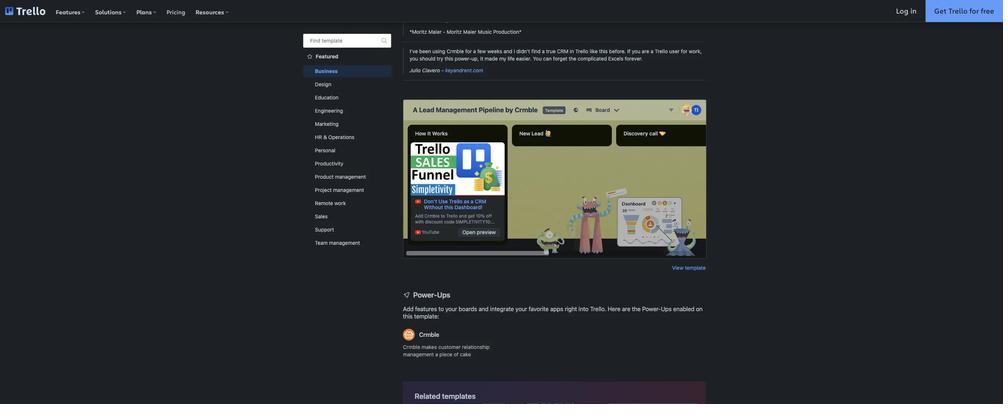 Task type: describe. For each thing, give the bounding box(es) containing it.
0 horizontal spatial for
[[466, 48, 472, 54]]

support link
[[303, 224, 391, 236]]

should
[[420, 55, 436, 62]]

1 easy from the left
[[425, 10, 436, 16]]

business link
[[303, 65, 391, 77]]

of inside super easy to setup and understand. now i can finally manage all the client of my recording studio in an easy and comfortable way.
[[589, 10, 594, 16]]

marketing link
[[303, 118, 391, 130]]

you
[[533, 55, 542, 62]]

template for view template
[[685, 265, 706, 271]]

on
[[696, 306, 703, 313]]

in inside i've been using crmble for a few weeks and i didn't find a true crm in trello like this before. if you are a trello user for work, you should try this power-up, it made my life easier. you can forget the complicated excels forever.
[[570, 48, 574, 54]]

crmble for crmble
[[419, 332, 439, 338]]

the inside super easy to setup and understand. now i can finally manage all the client of my recording studio in an easy and comfortable way.
[[566, 10, 573, 16]]

1 horizontal spatial for
[[681, 48, 688, 54]]

crmble for crmble makes customer relationship management a piece of cake
[[403, 344, 420, 350]]

production*
[[494, 29, 522, 35]]

resources
[[196, 8, 224, 16]]

pricing link
[[161, 0, 190, 22]]

education
[[315, 94, 339, 101]]

remote work link
[[303, 198, 391, 209]]

1 horizontal spatial trello
[[655, 48, 668, 54]]

i've been using crmble for a few weeks and i didn't find a true crm in trello like this before. if you are a trello user for work, you should try this power-up, it made my life easier. you can forget the complicated excels forever.
[[410, 48, 702, 62]]

super easy to setup and understand. now i can finally manage all the client of my recording studio in an easy and comfortable way.
[[410, 10, 677, 23]]

team
[[315, 240, 328, 246]]

like
[[590, 48, 598, 54]]

and inside i've been using crmble for a few weeks and i didn't find a true crm in trello like this before. if you are a trello user for work, you should try this power-up, it made my life easier. you can forget the complicated excels forever.
[[504, 48, 513, 54]]

power-ups
[[414, 291, 451, 299]]

life
[[508, 55, 515, 62]]

now
[[499, 10, 509, 16]]

1 horizontal spatial this
[[445, 55, 454, 62]]

features
[[415, 306, 437, 313]]

2 easy from the left
[[656, 10, 667, 16]]

all
[[559, 10, 564, 16]]

personal link
[[303, 145, 391, 156]]

view template link
[[673, 264, 706, 272]]

client
[[575, 10, 587, 16]]

1 your from the left
[[446, 306, 457, 313]]

education link
[[303, 92, 391, 104]]

to for easy
[[438, 10, 442, 16]]

complicated
[[578, 55, 607, 62]]

features
[[56, 8, 81, 16]]

my inside super easy to setup and understand. now i can finally manage all the client of my recording studio in an easy and comfortable way.
[[595, 10, 602, 16]]

hr
[[315, 134, 322, 140]]

hr & operations
[[315, 134, 355, 140]]

related
[[415, 392, 441, 401]]

Find template field
[[303, 34, 391, 48]]

add
[[403, 306, 414, 313]]

trello.
[[590, 306, 607, 313]]

find template
[[310, 37, 343, 44]]

user
[[670, 48, 680, 54]]

support
[[315, 227, 334, 233]]

cake
[[460, 351, 471, 358]]

can inside super easy to setup and understand. now i can finally manage all the client of my recording studio in an easy and comfortable way.
[[513, 10, 522, 16]]

integrate
[[490, 306, 514, 313]]

featured link
[[303, 51, 391, 62]]

clavero
[[422, 67, 440, 73]]

piece
[[440, 351, 453, 358]]

log
[[897, 6, 909, 16]]

can inside i've been using crmble for a few weeks and i didn't find a true crm in trello like this before. if you are a trello user for work, you should try this power-up, it made my life easier. you can forget the complicated excels forever.
[[543, 55, 552, 62]]

the inside i've been using crmble for a few weeks and i didn't find a true crm in trello like this before. if you are a trello user for work, you should try this power-up, it made my life easier. you can forget the complicated excels forever.
[[569, 55, 577, 62]]

- for clavero
[[442, 67, 444, 73]]

understand.
[[469, 10, 497, 16]]

super
[[410, 10, 424, 16]]

1 horizontal spatial you
[[632, 48, 641, 54]]

forever.
[[625, 55, 643, 62]]

management for product management
[[335, 174, 366, 180]]

crmble makes customer relationship management a piece of cake
[[403, 344, 490, 358]]

remote work
[[315, 200, 346, 206]]

find
[[532, 48, 541, 54]]

it
[[481, 55, 484, 62]]

apps
[[551, 306, 564, 313]]

features button
[[51, 0, 90, 22]]

personal
[[315, 147, 336, 154]]

makes
[[422, 344, 437, 350]]

get trello for free
[[935, 6, 995, 16]]

*moritz
[[410, 29, 427, 35]]

customer
[[439, 344, 461, 350]]

julio clavero - keyandrent.com
[[410, 67, 484, 73]]

operations
[[329, 134, 355, 140]]

project management link
[[303, 184, 391, 196]]

view
[[673, 265, 684, 271]]

before.
[[609, 48, 626, 54]]

engineering link
[[303, 105, 391, 117]]

sales link
[[303, 211, 391, 223]]

and right setup
[[459, 10, 467, 16]]

project
[[315, 187, 332, 193]]

design link
[[303, 79, 391, 90]]

enabled
[[674, 306, 695, 313]]

way.
[[440, 17, 450, 23]]

relationship
[[462, 344, 490, 350]]

2 horizontal spatial in
[[911, 6, 917, 16]]

log in link
[[888, 0, 926, 22]]

few
[[478, 48, 486, 54]]

0 vertical spatial power-
[[414, 291, 437, 299]]

1 maier from the left
[[429, 29, 442, 35]]

management inside crmble makes customer relationship management a piece of cake
[[403, 351, 434, 358]]

i inside i've been using crmble for a few weeks and i didn't find a true crm in trello like this before. if you are a trello user for work, you should try this power-up, it made my life easier. you can forget the complicated excels forever.
[[514, 48, 515, 54]]

product
[[315, 174, 334, 180]]

been
[[420, 48, 431, 54]]

related templates
[[415, 392, 476, 401]]

of inside crmble makes customer relationship management a piece of cake
[[454, 351, 459, 358]]

a left few
[[474, 48, 476, 54]]

an
[[649, 10, 655, 16]]

moritz
[[447, 29, 462, 35]]



Task type: vqa. For each thing, say whether or not it's contained in the screenshot.
Workspace navigation collapse icon
no



Task type: locate. For each thing, give the bounding box(es) containing it.
to inside 'add features to your boards and integrate your favorite apps right into trello. here are the power-ups enabled on this template:'
[[439, 306, 444, 313]]

work,
[[689, 48, 702, 54]]

management
[[335, 174, 366, 180], [333, 187, 364, 193], [329, 240, 360, 246], [403, 351, 434, 358]]

0 vertical spatial i
[[511, 10, 512, 16]]

my inside i've been using crmble for a few weeks and i didn't find a true crm in trello like this before. if you are a trello user for work, you should try this power-up, it made my life easier. you can forget the complicated excels forever.
[[500, 55, 507, 62]]

0 vertical spatial can
[[513, 10, 522, 16]]

plans button
[[131, 0, 161, 22]]

you right if
[[632, 48, 641, 54]]

pricing
[[167, 8, 185, 16]]

0 vertical spatial this
[[599, 48, 608, 54]]

trello left like
[[576, 48, 589, 54]]

and right 'an'
[[669, 10, 677, 16]]

template for find template
[[322, 37, 343, 44]]

your left favorite
[[516, 306, 528, 313]]

i inside super easy to setup and understand. now i can finally manage all the client of my recording studio in an easy and comfortable way.
[[511, 10, 512, 16]]

into
[[579, 306, 589, 313]]

my
[[595, 10, 602, 16], [500, 55, 507, 62]]

and right boards
[[479, 306, 489, 313]]

management down "product management" link
[[333, 187, 364, 193]]

1 vertical spatial ups
[[661, 306, 672, 313]]

team management
[[315, 240, 360, 246]]

2 your from the left
[[516, 306, 528, 313]]

crmble left makes
[[403, 344, 420, 350]]

0 horizontal spatial power-
[[414, 291, 437, 299]]

made
[[485, 55, 498, 62]]

template inside view template link
[[685, 265, 706, 271]]

sales
[[315, 213, 328, 220]]

1 vertical spatial i
[[514, 48, 515, 54]]

0 vertical spatial the
[[566, 10, 573, 16]]

i've
[[410, 48, 418, 54]]

to up way.
[[438, 10, 442, 16]]

engineering
[[315, 108, 343, 114]]

crmble inside i've been using crmble for a few weeks and i didn't find a true crm in trello like this before. if you are a trello user for work, you should try this power-up, it made my life easier. you can forget the complicated excels forever.
[[447, 48, 464, 54]]

in inside super easy to setup and understand. now i can finally manage all the client of my recording studio in an easy and comfortable way.
[[644, 10, 648, 16]]

template
[[322, 37, 343, 44], [685, 265, 706, 271]]

trello left user
[[655, 48, 668, 54]]

trello right get
[[949, 6, 968, 16]]

0 horizontal spatial can
[[513, 10, 522, 16]]

easy
[[425, 10, 436, 16], [656, 10, 667, 16]]

0 vertical spatial template
[[322, 37, 343, 44]]

in
[[911, 6, 917, 16], [644, 10, 648, 16], [570, 48, 574, 54]]

and inside 'add features to your boards and integrate your favorite apps right into trello. here are the power-ups enabled on this template:'
[[479, 306, 489, 313]]

can left finally in the top of the page
[[513, 10, 522, 16]]

are up forever.
[[642, 48, 650, 54]]

1 vertical spatial power-
[[643, 306, 661, 313]]

easier.
[[516, 55, 532, 62]]

free
[[981, 6, 995, 16]]

trello image
[[5, 7, 45, 15], [5, 7, 45, 15]]

a
[[474, 48, 476, 54], [542, 48, 545, 54], [651, 48, 654, 54], [436, 351, 438, 358]]

log in
[[897, 6, 917, 16]]

template:
[[414, 313, 439, 320]]

1 vertical spatial the
[[569, 55, 577, 62]]

team management link
[[303, 237, 391, 249]]

resources button
[[190, 0, 234, 22]]

for left free
[[970, 6, 980, 16]]

1 vertical spatial -
[[442, 67, 444, 73]]

trello
[[949, 6, 968, 16], [576, 48, 589, 54], [655, 48, 668, 54]]

this right try
[[445, 55, 454, 62]]

template right view
[[685, 265, 706, 271]]

power-
[[455, 55, 472, 62]]

- right clavero
[[442, 67, 444, 73]]

setup
[[444, 10, 457, 16]]

are inside 'add features to your boards and integrate your favorite apps right into trello. here are the power-ups enabled on this template:'
[[622, 306, 631, 313]]

1 horizontal spatial in
[[644, 10, 648, 16]]

1 vertical spatial to
[[439, 306, 444, 313]]

management for team management
[[329, 240, 360, 246]]

using
[[433, 48, 446, 54]]

1 vertical spatial this
[[445, 55, 454, 62]]

can down true
[[543, 55, 552, 62]]

1 vertical spatial can
[[543, 55, 552, 62]]

0 horizontal spatial your
[[446, 306, 457, 313]]

1 horizontal spatial are
[[642, 48, 650, 54]]

forget
[[553, 55, 568, 62]]

crmble up makes
[[419, 332, 439, 338]]

1 horizontal spatial can
[[543, 55, 552, 62]]

power- left enabled
[[643, 306, 661, 313]]

easy up comfortable
[[425, 10, 436, 16]]

the
[[566, 10, 573, 16], [569, 55, 577, 62], [632, 306, 641, 313]]

in right log at right top
[[911, 6, 917, 16]]

this right like
[[599, 48, 608, 54]]

0 vertical spatial crmble
[[447, 48, 464, 54]]

2 horizontal spatial trello
[[949, 6, 968, 16]]

in left 'an'
[[644, 10, 648, 16]]

0 horizontal spatial my
[[500, 55, 507, 62]]

power- up features
[[414, 291, 437, 299]]

ups inside 'add features to your boards and integrate your favorite apps right into trello. here are the power-ups enabled on this template:'
[[661, 306, 672, 313]]

i right "now"
[[511, 10, 512, 16]]

0 vertical spatial my
[[595, 10, 602, 16]]

a left "piece" on the left of the page
[[436, 351, 438, 358]]

maier down way.
[[429, 29, 442, 35]]

crmble
[[447, 48, 464, 54], [419, 332, 439, 338], [403, 344, 420, 350]]

1 horizontal spatial ups
[[661, 306, 672, 313]]

template up featured
[[322, 37, 343, 44]]

easy right 'an'
[[656, 10, 667, 16]]

of
[[589, 10, 594, 16], [454, 351, 459, 358]]

to for features
[[439, 306, 444, 313]]

to right features
[[439, 306, 444, 313]]

design
[[315, 81, 332, 87]]

your left boards
[[446, 306, 457, 313]]

featured
[[316, 53, 339, 59]]

0 horizontal spatial are
[[622, 306, 631, 313]]

*moritz maier - moritz maier music production*
[[410, 29, 522, 35]]

2 vertical spatial this
[[403, 313, 413, 320]]

of left cake
[[454, 351, 459, 358]]

0 horizontal spatial this
[[403, 313, 413, 320]]

template inside find template field
[[322, 37, 343, 44]]

2 maier from the left
[[464, 29, 477, 35]]

1 vertical spatial of
[[454, 351, 459, 358]]

for
[[970, 6, 980, 16], [466, 48, 472, 54], [681, 48, 688, 54]]

the inside 'add features to your boards and integrate your favorite apps right into trello. here are the power-ups enabled on this template:'
[[632, 306, 641, 313]]

this inside 'add features to your boards and integrate your favorite apps right into trello. here are the power-ups enabled on this template:'
[[403, 313, 413, 320]]

1 horizontal spatial template
[[685, 265, 706, 271]]

ups up features
[[437, 291, 451, 299]]

studio
[[628, 10, 642, 16]]

boards
[[459, 306, 477, 313]]

- left moritz on the left top of the page
[[443, 29, 446, 35]]

productivity
[[315, 160, 344, 167]]

in right crm
[[570, 48, 574, 54]]

you down i've at the left top of page
[[410, 55, 418, 62]]

my left "life"
[[500, 55, 507, 62]]

of right client
[[589, 10, 594, 16]]

for right user
[[681, 48, 688, 54]]

if
[[628, 48, 631, 54]]

0 horizontal spatial i
[[511, 10, 512, 16]]

a inside crmble makes customer relationship management a piece of cake
[[436, 351, 438, 358]]

0 horizontal spatial you
[[410, 55, 418, 62]]

2 horizontal spatial for
[[970, 6, 980, 16]]

management down support link
[[329, 240, 360, 246]]

0 vertical spatial ups
[[437, 291, 451, 299]]

try
[[437, 55, 444, 62]]

crmble up power-
[[447, 48, 464, 54]]

0 horizontal spatial in
[[570, 48, 574, 54]]

crm
[[557, 48, 569, 54]]

product management link
[[303, 171, 391, 183]]

management down productivity link
[[335, 174, 366, 180]]

management down makes
[[403, 351, 434, 358]]

solutions
[[95, 8, 122, 16]]

0 horizontal spatial ups
[[437, 291, 451, 299]]

for up power-
[[466, 48, 472, 54]]

0 vertical spatial to
[[438, 10, 442, 16]]

can
[[513, 10, 522, 16], [543, 55, 552, 62]]

the right here
[[632, 306, 641, 313]]

work
[[335, 200, 346, 206]]

2 horizontal spatial this
[[599, 48, 608, 54]]

view template
[[673, 265, 706, 271]]

0 vertical spatial are
[[642, 48, 650, 54]]

this down add
[[403, 313, 413, 320]]

1 horizontal spatial of
[[589, 10, 594, 16]]

favorite
[[529, 306, 549, 313]]

music
[[478, 29, 492, 35]]

solutions button
[[90, 0, 131, 22]]

to inside super easy to setup and understand. now i can finally manage all the client of my recording studio in an easy and comfortable way.
[[438, 10, 442, 16]]

ups left enabled
[[661, 306, 672, 313]]

to
[[438, 10, 442, 16], [439, 306, 444, 313]]

0 vertical spatial of
[[589, 10, 594, 16]]

are right here
[[622, 306, 631, 313]]

crmble inside crmble makes customer relationship management a piece of cake
[[403, 344, 420, 350]]

and
[[459, 10, 467, 16], [669, 10, 677, 16], [504, 48, 513, 54], [479, 306, 489, 313]]

templates
[[442, 392, 476, 401]]

are inside i've been using crmble for a few weeks and i didn't find a true crm in trello like this before. if you are a trello user for work, you should try this power-up, it made my life easier. you can forget the complicated excels forever.
[[642, 48, 650, 54]]

manage
[[539, 10, 557, 16]]

0 vertical spatial you
[[632, 48, 641, 54]]

i up "life"
[[514, 48, 515, 54]]

1 horizontal spatial i
[[514, 48, 515, 54]]

keyandrent.com link
[[445, 67, 484, 73]]

up,
[[472, 55, 479, 62]]

a right find
[[542, 48, 545, 54]]

power- inside 'add features to your boards and integrate your favorite apps right into trello. here are the power-ups enabled on this template:'
[[643, 306, 661, 313]]

a left user
[[651, 48, 654, 54]]

1 horizontal spatial maier
[[464, 29, 477, 35]]

and up "life"
[[504, 48, 513, 54]]

my left recording
[[595, 10, 602, 16]]

hr & operations link
[[303, 131, 391, 143]]

0 horizontal spatial of
[[454, 351, 459, 358]]

1 vertical spatial you
[[410, 55, 418, 62]]

add features to your boards and integrate your favorite apps right into trello. here are the power-ups enabled on this template:
[[403, 306, 703, 320]]

project management
[[315, 187, 364, 193]]

- for maier
[[443, 29, 446, 35]]

productivity link
[[303, 158, 391, 170]]

get
[[935, 6, 947, 16]]

2 vertical spatial the
[[632, 306, 641, 313]]

2 vertical spatial crmble
[[403, 344, 420, 350]]

this
[[599, 48, 608, 54], [445, 55, 454, 62], [403, 313, 413, 320]]

&
[[324, 134, 327, 140]]

1 vertical spatial crmble
[[419, 332, 439, 338]]

management for project management
[[333, 187, 364, 193]]

0 horizontal spatial maier
[[429, 29, 442, 35]]

0 horizontal spatial easy
[[425, 10, 436, 16]]

1 vertical spatial my
[[500, 55, 507, 62]]

0 vertical spatial -
[[443, 29, 446, 35]]

0 horizontal spatial trello
[[576, 48, 589, 54]]

1 vertical spatial are
[[622, 306, 631, 313]]

comfortable
[[410, 17, 439, 23]]

1 horizontal spatial easy
[[656, 10, 667, 16]]

maier left music at the left top of page
[[464, 29, 477, 35]]

1 vertical spatial template
[[685, 265, 706, 271]]

the right 'all'
[[566, 10, 573, 16]]

1 horizontal spatial your
[[516, 306, 528, 313]]

1 horizontal spatial my
[[595, 10, 602, 16]]

didn't
[[517, 48, 530, 54]]

finally
[[523, 10, 537, 16]]

1 horizontal spatial power-
[[643, 306, 661, 313]]

the right the forget
[[569, 55, 577, 62]]

0 horizontal spatial template
[[322, 37, 343, 44]]



